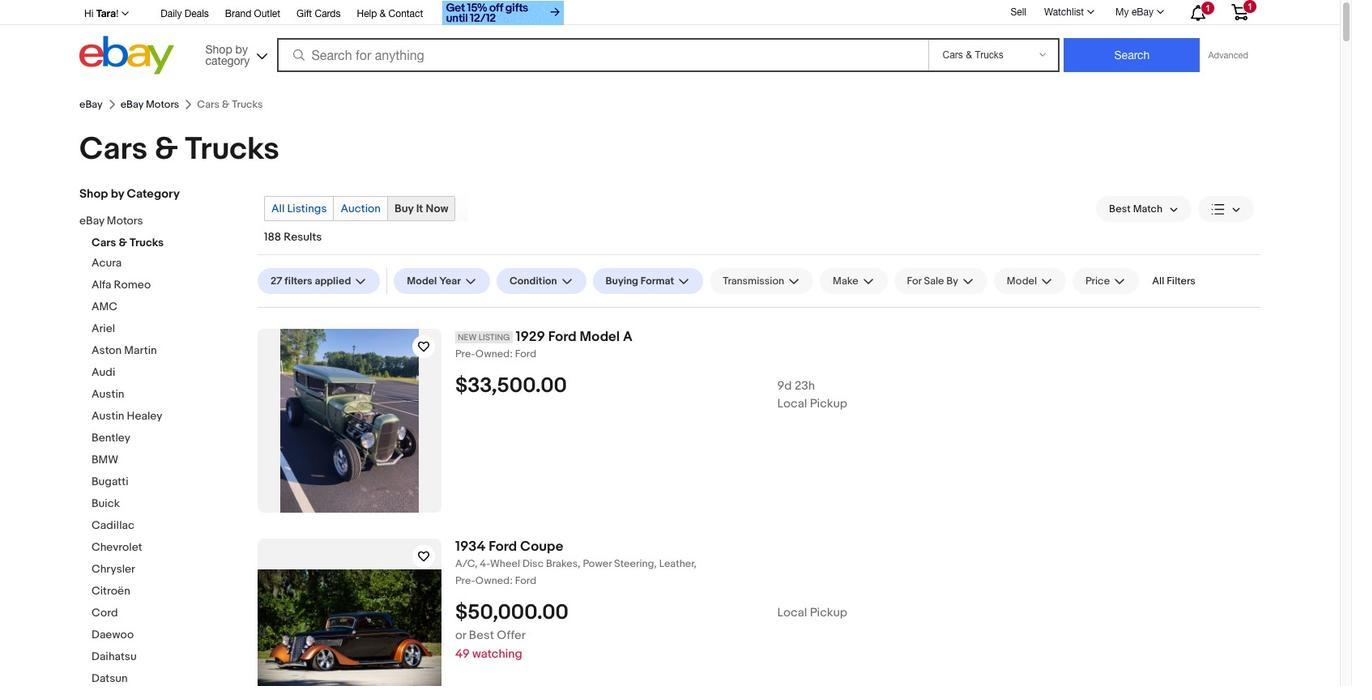 Task type: describe. For each thing, give the bounding box(es) containing it.
ebay inside account navigation
[[1132, 6, 1154, 18]]

best match button
[[1096, 196, 1192, 222]]

daihatsu link
[[92, 650, 245, 665]]

brand
[[225, 8, 251, 19]]

watching
[[472, 646, 522, 662]]

buick
[[92, 497, 120, 510]]

my
[[1116, 6, 1129, 18]]

1934 ford coupe a/c, 4-wheel disc brakes, power steering, leather, pre-owned : ford
[[455, 539, 697, 587]]

cadillac link
[[92, 519, 245, 534]]

brakes,
[[546, 557, 580, 570]]

1929
[[516, 329, 545, 345]]

buy it now link
[[388, 197, 455, 220]]

: inside new listing 1929 ford model a pre-owned : ford
[[510, 347, 513, 360]]

filters
[[285, 275, 312, 288]]

model for model year
[[407, 275, 437, 288]]

match
[[1133, 203, 1163, 216]]

cars & trucks
[[79, 130, 279, 169]]

1934 ford coupe image
[[258, 569, 442, 686]]

get an extra 15% off image
[[443, 1, 564, 25]]

1934
[[455, 539, 486, 555]]

49
[[455, 646, 470, 662]]

a
[[623, 329, 633, 345]]

owned inside new listing 1929 ford model a pre-owned : ford
[[475, 347, 510, 360]]

1 for 1 link
[[1248, 2, 1253, 11]]

contact
[[389, 8, 423, 19]]

power
[[583, 557, 612, 570]]

0 vertical spatial ebay motors link
[[120, 98, 179, 111]]

for sale by
[[907, 275, 958, 288]]

ebay motors cars & trucks acura alfa romeo amc ariel aston martin audi austin austin healey bentley bmw bugatti buick cadillac chevrolet chrysler citroën cord daewoo daihatsu datsun
[[79, 214, 164, 685]]

brand outlet
[[225, 8, 280, 19]]

year
[[439, 275, 461, 288]]

advanced
[[1208, 50, 1248, 60]]

cars inside ebay motors cars & trucks acura alfa romeo amc ariel aston martin audi austin austin healey bentley bmw bugatti buick cadillac chevrolet chrysler citroën cord daewoo daihatsu datsun
[[92, 236, 116, 250]]

steering,
[[614, 557, 657, 570]]

1 button
[[1176, 1, 1219, 23]]

1 austin from the top
[[92, 387, 124, 401]]

all filters button
[[1146, 268, 1202, 294]]

& for contact
[[380, 8, 386, 19]]

ariel
[[92, 322, 115, 335]]

cadillac
[[92, 519, 134, 532]]

$50,000.00
[[455, 600, 569, 625]]

1 for 1 dropdown button
[[1206, 3, 1210, 13]]

coupe
[[520, 539, 564, 555]]

tara
[[96, 7, 116, 19]]

1 horizontal spatial trucks
[[185, 130, 279, 169]]

ford up wheel
[[489, 539, 517, 555]]

chrysler
[[92, 562, 135, 576]]

27 filters applied button
[[258, 268, 380, 294]]

shop by category
[[205, 43, 250, 67]]

bmw
[[92, 453, 118, 467]]

citroën link
[[92, 584, 245, 600]]

27 filters applied
[[271, 275, 351, 288]]

cord
[[92, 606, 118, 620]]

daily deals
[[161, 8, 209, 19]]

all listings
[[271, 202, 327, 216]]

shop by category button
[[198, 36, 271, 71]]

!
[[116, 8, 118, 19]]

new listing 1929 ford model a pre-owned : ford
[[455, 329, 633, 360]]

help & contact
[[357, 8, 423, 19]]

auction
[[341, 202, 381, 216]]

datsun
[[92, 672, 128, 685]]

bentley link
[[92, 431, 245, 446]]

aston
[[92, 344, 122, 357]]

buying format
[[606, 275, 674, 288]]

make button
[[820, 268, 888, 294]]

cord link
[[92, 606, 245, 621]]

0 vertical spatial cars
[[79, 130, 148, 169]]

for sale by button
[[894, 268, 988, 294]]

& inside ebay motors cars & trucks acura alfa romeo amc ariel aston martin audi austin austin healey bentley bmw bugatti buick cadillac chevrolet chrysler citroën cord daewoo daihatsu datsun
[[119, 236, 127, 250]]

daihatsu
[[92, 650, 137, 664]]

watchlist link
[[1035, 2, 1102, 22]]

A/C, 4-Wheel Disc Brakes, Power Steering, Leather, text field
[[455, 557, 1261, 571]]

model for model
[[1007, 275, 1037, 288]]

by for category
[[111, 186, 124, 202]]

buick link
[[92, 497, 245, 512]]

offer
[[497, 628, 526, 643]]

outlet
[[254, 8, 280, 19]]

or
[[455, 628, 466, 643]]

listings
[[287, 202, 327, 216]]

owned inside the 1934 ford coupe a/c, 4-wheel disc brakes, power steering, leather, pre-owned : ford
[[475, 574, 510, 587]]

for
[[907, 275, 922, 288]]

best inside local pickup or best offer 49 watching
[[469, 628, 494, 643]]

188
[[264, 230, 281, 244]]

sale
[[924, 275, 944, 288]]

& for trucks
[[155, 130, 178, 169]]

listing
[[479, 332, 510, 343]]

local inside 9d 23h local pickup
[[777, 396, 807, 411]]

account navigation
[[75, 0, 1261, 28]]

shop for shop by category
[[205, 43, 232, 55]]

my ebay
[[1116, 6, 1154, 18]]

amc
[[92, 300, 117, 314]]

gift
[[297, 8, 312, 19]]

cards
[[315, 8, 341, 19]]

1934 ford coupe link
[[455, 539, 1261, 556]]

best inside 'dropdown button'
[[1109, 203, 1131, 216]]

help & contact link
[[357, 6, 423, 23]]

trucks inside ebay motors cars & trucks acura alfa romeo amc ariel aston martin audi austin austin healey bentley bmw bugatti buick cadillac chevrolet chrysler citroën cord daewoo daihatsu datsun
[[130, 236, 164, 250]]

alfa romeo link
[[92, 278, 245, 293]]

format
[[641, 275, 674, 288]]

new
[[458, 332, 477, 343]]



Task type: locate. For each thing, give the bounding box(es) containing it.
1 vertical spatial all
[[1152, 275, 1165, 288]]

1 vertical spatial local
[[777, 605, 807, 620]]

pre- inside the 1934 ford coupe a/c, 4-wheel disc brakes, power steering, leather, pre-owned : ford
[[455, 574, 475, 587]]

None text field
[[455, 347, 1261, 361], [455, 574, 1261, 588], [455, 347, 1261, 361], [455, 574, 1261, 588]]

owned down "4-"
[[475, 574, 510, 587]]

0 vertical spatial motors
[[146, 98, 179, 111]]

condition
[[510, 275, 557, 288]]

model inside dropdown button
[[407, 275, 437, 288]]

audi
[[92, 365, 115, 379]]

1 horizontal spatial by
[[235, 43, 248, 55]]

1 vertical spatial owned
[[475, 574, 510, 587]]

disc
[[523, 557, 544, 570]]

0 vertical spatial pre-
[[455, 347, 475, 360]]

1 horizontal spatial model
[[580, 329, 620, 345]]

bugatti link
[[92, 475, 245, 490]]

aston martin link
[[92, 344, 245, 359]]

category
[[205, 54, 250, 67]]

buying
[[606, 275, 638, 288]]

0 vertical spatial trucks
[[185, 130, 279, 169]]

0 horizontal spatial by
[[111, 186, 124, 202]]

citroën
[[92, 584, 130, 598]]

0 vertical spatial local
[[777, 396, 807, 411]]

chevrolet link
[[92, 540, 245, 556]]

0 vertical spatial by
[[235, 43, 248, 55]]

ebay link
[[79, 98, 103, 111]]

0 vertical spatial :
[[510, 347, 513, 360]]

&
[[380, 8, 386, 19], [155, 130, 178, 169], [119, 236, 127, 250]]

model year button
[[394, 268, 490, 294]]

& right help
[[380, 8, 386, 19]]

0 horizontal spatial &
[[119, 236, 127, 250]]

price button
[[1073, 268, 1139, 294]]

ebay right my
[[1132, 6, 1154, 18]]

advanced link
[[1200, 39, 1257, 71]]

ford
[[548, 329, 577, 345], [515, 347, 536, 360], [489, 539, 517, 555], [515, 574, 536, 587]]

by for category
[[235, 43, 248, 55]]

local inside local pickup or best offer 49 watching
[[777, 605, 807, 620]]

owned down listing
[[475, 347, 510, 360]]

2 pre- from the top
[[455, 574, 475, 587]]

motors up cars & trucks
[[146, 98, 179, 111]]

price
[[1086, 275, 1110, 288]]

austin up bentley in the left of the page
[[92, 409, 124, 423]]

0 vertical spatial shop
[[205, 43, 232, 55]]

0 horizontal spatial best
[[469, 628, 494, 643]]

1 owned from the top
[[475, 347, 510, 360]]

ebay motors link down category
[[79, 214, 233, 229]]

1
[[1248, 2, 1253, 11], [1206, 3, 1210, 13]]

1 vertical spatial pickup
[[810, 605, 847, 620]]

0 horizontal spatial 1
[[1206, 3, 1210, 13]]

daily deals link
[[161, 6, 209, 23]]

view: list view image
[[1211, 201, 1241, 218]]

brand outlet link
[[225, 6, 280, 23]]

results
[[284, 230, 322, 244]]

transmission
[[723, 275, 784, 288]]

pre- down the new
[[455, 347, 475, 360]]

all filters
[[1152, 275, 1196, 288]]

2 local from the top
[[777, 605, 807, 620]]

pre- down a/c,
[[455, 574, 475, 587]]

gift cards link
[[297, 6, 341, 23]]

& up category
[[155, 130, 178, 169]]

1 vertical spatial austin
[[92, 409, 124, 423]]

model right by
[[1007, 275, 1037, 288]]

1 : from the top
[[510, 347, 513, 360]]

model left year
[[407, 275, 437, 288]]

1 horizontal spatial &
[[155, 130, 178, 169]]

: inside the 1934 ford coupe a/c, 4-wheel disc brakes, power steering, leather, pre-owned : ford
[[510, 574, 513, 587]]

0 horizontal spatial all
[[271, 202, 285, 216]]

pickup inside 9d 23h local pickup
[[810, 396, 847, 411]]

1 horizontal spatial shop
[[205, 43, 232, 55]]

shop down brand
[[205, 43, 232, 55]]

category
[[127, 186, 180, 202]]

hi tara !
[[84, 7, 118, 19]]

pickup down a/c, 4-wheel disc brakes, power steering, leather, text field
[[810, 605, 847, 620]]

0 horizontal spatial shop
[[79, 186, 108, 202]]

datsun link
[[92, 672, 245, 686]]

0 horizontal spatial trucks
[[130, 236, 164, 250]]

& up acura
[[119, 236, 127, 250]]

1 vertical spatial pre-
[[455, 574, 475, 587]]

shop inside shop by category
[[205, 43, 232, 55]]

1 link
[[1222, 0, 1258, 23]]

2 vertical spatial &
[[119, 236, 127, 250]]

pickup inside local pickup or best offer 49 watching
[[810, 605, 847, 620]]

motors inside ebay motors cars & trucks acura alfa romeo amc ariel aston martin audi austin austin healey bentley bmw bugatti buick cadillac chevrolet chrysler citroën cord daewoo daihatsu datsun
[[107, 214, 143, 228]]

ebay for ebay motors cars & trucks acura alfa romeo amc ariel aston martin audi austin austin healey bentley bmw bugatti buick cadillac chevrolet chrysler citroën cord daewoo daihatsu datsun
[[79, 214, 104, 228]]

1 vertical spatial by
[[111, 186, 124, 202]]

pickup
[[810, 396, 847, 411], [810, 605, 847, 620]]

all for all filters
[[1152, 275, 1165, 288]]

1 vertical spatial ebay motors link
[[79, 214, 233, 229]]

best right or
[[469, 628, 494, 643]]

1 pickup from the top
[[810, 396, 847, 411]]

2 : from the top
[[510, 574, 513, 587]]

: down wheel
[[510, 574, 513, 587]]

buy
[[395, 202, 414, 216]]

0 vertical spatial best
[[1109, 203, 1131, 216]]

1 left 1 link
[[1206, 3, 1210, 13]]

cars
[[79, 130, 148, 169], [92, 236, 116, 250]]

1 horizontal spatial best
[[1109, 203, 1131, 216]]

ford down '1929'
[[515, 347, 536, 360]]

1 vertical spatial :
[[510, 574, 513, 587]]

1 horizontal spatial all
[[1152, 275, 1165, 288]]

now
[[426, 202, 448, 216]]

9d
[[777, 378, 792, 394]]

daily
[[161, 8, 182, 19]]

shop left category
[[79, 186, 108, 202]]

shop
[[205, 43, 232, 55], [79, 186, 108, 202]]

pre- inside new listing 1929 ford model a pre-owned : ford
[[455, 347, 475, 360]]

& inside "help & contact" link
[[380, 8, 386, 19]]

1 horizontal spatial 1
[[1248, 2, 1253, 11]]

0 horizontal spatial motors
[[107, 214, 143, 228]]

bugatti
[[92, 475, 128, 489]]

model left the a in the left of the page
[[580, 329, 620, 345]]

daewoo
[[92, 628, 134, 642]]

Search for anything text field
[[279, 40, 926, 70]]

local
[[777, 396, 807, 411], [777, 605, 807, 620]]

1 vertical spatial trucks
[[130, 236, 164, 250]]

1 vertical spatial &
[[155, 130, 178, 169]]

2 horizontal spatial &
[[380, 8, 386, 19]]

model inside new listing 1929 ford model a pre-owned : ford
[[580, 329, 620, 345]]

my ebay link
[[1107, 2, 1172, 22]]

acura link
[[92, 256, 245, 271]]

make
[[833, 275, 858, 288]]

all for all listings
[[271, 202, 285, 216]]

1 pre- from the top
[[455, 347, 475, 360]]

acura
[[92, 256, 122, 270]]

austin down audi
[[92, 387, 124, 401]]

1 vertical spatial best
[[469, 628, 494, 643]]

2 austin from the top
[[92, 409, 124, 423]]

motors down shop by category
[[107, 214, 143, 228]]

shop by category banner
[[75, 0, 1261, 79]]

ebay left ebay motors
[[79, 98, 103, 111]]

1 local from the top
[[777, 396, 807, 411]]

audi link
[[92, 365, 245, 381]]

it
[[416, 202, 423, 216]]

deals
[[185, 8, 209, 19]]

model
[[407, 275, 437, 288], [1007, 275, 1037, 288], [580, 329, 620, 345]]

ebay motors link up cars & trucks
[[120, 98, 179, 111]]

0 vertical spatial &
[[380, 8, 386, 19]]

sell
[[1011, 6, 1026, 18]]

applied
[[315, 275, 351, 288]]

2 horizontal spatial model
[[1007, 275, 1037, 288]]

transmission button
[[710, 268, 813, 294]]

none submit inside shop by category banner
[[1064, 38, 1200, 72]]

all inside button
[[1152, 275, 1165, 288]]

shop for shop by category
[[79, 186, 108, 202]]

2 owned from the top
[[475, 574, 510, 587]]

local pickup or best offer 49 watching
[[455, 605, 847, 662]]

2 pickup from the top
[[810, 605, 847, 620]]

4-
[[480, 557, 490, 570]]

0 vertical spatial owned
[[475, 347, 510, 360]]

owned
[[475, 347, 510, 360], [475, 574, 510, 587]]

0 horizontal spatial model
[[407, 275, 437, 288]]

ford right '1929'
[[548, 329, 577, 345]]

23h
[[795, 378, 815, 394]]

trucks
[[185, 130, 279, 169], [130, 236, 164, 250]]

ford down disc
[[515, 574, 536, 587]]

model inside dropdown button
[[1007, 275, 1037, 288]]

all left filters
[[1152, 275, 1165, 288]]

chevrolet
[[92, 540, 142, 554]]

austin healey link
[[92, 409, 245, 425]]

: down listing
[[510, 347, 513, 360]]

1 horizontal spatial motors
[[146, 98, 179, 111]]

filters
[[1167, 275, 1196, 288]]

0 vertical spatial pickup
[[810, 396, 847, 411]]

model button
[[994, 268, 1066, 294]]

188 results
[[264, 230, 322, 244]]

best left match
[[1109, 203, 1131, 216]]

1 vertical spatial cars
[[92, 236, 116, 250]]

None submit
[[1064, 38, 1200, 72]]

motors for ebay motors cars & trucks acura alfa romeo amc ariel aston martin audi austin austin healey bentley bmw bugatti buick cadillac chevrolet chrysler citroën cord daewoo daihatsu datsun
[[107, 214, 143, 228]]

0 vertical spatial all
[[271, 202, 285, 216]]

1929 ford model a image
[[281, 329, 419, 513]]

1 vertical spatial shop
[[79, 186, 108, 202]]

cars up acura
[[92, 236, 116, 250]]

bmw link
[[92, 453, 245, 468]]

0 vertical spatial austin
[[92, 387, 124, 401]]

motors for ebay motors
[[146, 98, 179, 111]]

best match
[[1109, 203, 1163, 216]]

condition button
[[497, 268, 586, 294]]

by inside shop by category
[[235, 43, 248, 55]]

pickup down 23h
[[810, 396, 847, 411]]

all up 188
[[271, 202, 285, 216]]

gift cards
[[297, 8, 341, 19]]

cars up shop by category
[[79, 130, 148, 169]]

27
[[271, 275, 282, 288]]

amc link
[[92, 300, 245, 315]]

ebay right "ebay" link
[[120, 98, 143, 111]]

ebay for ebay motors
[[120, 98, 143, 111]]

ebay for ebay
[[79, 98, 103, 111]]

ebay up acura
[[79, 214, 104, 228]]

by left category
[[111, 186, 124, 202]]

ebay
[[1132, 6, 1154, 18], [79, 98, 103, 111], [120, 98, 143, 111], [79, 214, 104, 228]]

healey
[[127, 409, 162, 423]]

ebay inside ebay motors cars & trucks acura alfa romeo amc ariel aston martin audi austin austin healey bentley bmw bugatti buick cadillac chevrolet chrysler citroën cord daewoo daihatsu datsun
[[79, 214, 104, 228]]

romeo
[[114, 278, 151, 292]]

watchlist
[[1044, 6, 1084, 18]]

$33,500.00
[[455, 373, 567, 398]]

austin
[[92, 387, 124, 401], [92, 409, 124, 423]]

by down brand
[[235, 43, 248, 55]]

1 vertical spatial motors
[[107, 214, 143, 228]]

1 right 1 dropdown button
[[1248, 2, 1253, 11]]

1 inside dropdown button
[[1206, 3, 1210, 13]]



Task type: vqa. For each thing, say whether or not it's contained in the screenshot.
Motors to the right
yes



